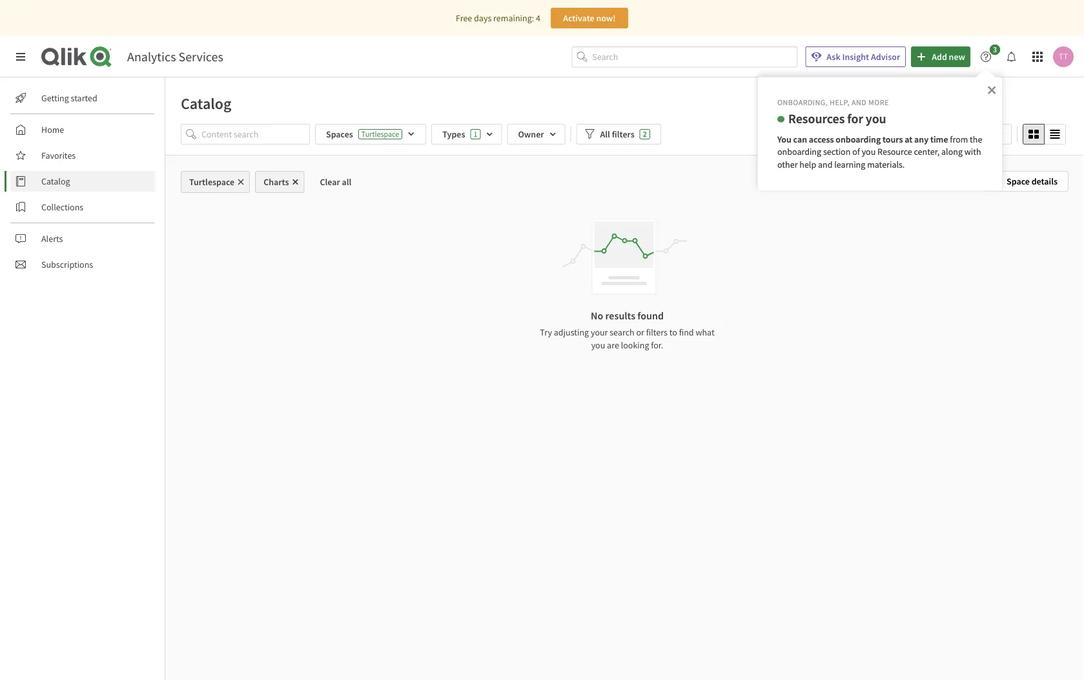 Task type: describe. For each thing, give the bounding box(es) containing it.
3 button
[[976, 45, 1004, 67]]

you can access onboarding tours at any time
[[778, 133, 948, 145]]

clear
[[320, 176, 340, 188]]

looking
[[621, 340, 649, 351]]

space
[[1007, 176, 1030, 187]]

2
[[643, 129, 647, 139]]

catalog link
[[10, 171, 155, 192]]

the
[[970, 133, 983, 145]]

new
[[949, 51, 966, 63]]

Recently used field
[[930, 124, 1012, 145]]

started
[[71, 92, 97, 104]]

you inside from the onboarding section of you resource center, along with other help and learning materials.
[[862, 146, 876, 158]]

insight
[[843, 51, 869, 63]]

with
[[965, 146, 981, 158]]

clear all button
[[310, 171, 362, 193]]

are
[[607, 340, 619, 351]]

favorites
[[41, 150, 76, 161]]

recently used
[[938, 129, 991, 140]]

collections link
[[10, 197, 155, 218]]

add new
[[932, 51, 966, 63]]

try
[[540, 327, 552, 338]]

switch view group
[[1023, 124, 1066, 145]]

4
[[536, 12, 541, 24]]

of
[[853, 146, 860, 158]]

getting started link
[[10, 88, 155, 109]]

found
[[638, 309, 664, 322]]

turtlespace inside "button"
[[189, 176, 235, 188]]

getting
[[41, 92, 69, 104]]

find
[[679, 327, 694, 338]]

used
[[973, 129, 991, 140]]

turtlespace button
[[181, 171, 250, 193]]

onboarding,
[[778, 97, 828, 107]]

what
[[696, 327, 715, 338]]

types
[[443, 129, 465, 140]]

filters inside filters region
[[612, 129, 635, 140]]

tours
[[883, 133, 903, 145]]

ask
[[827, 51, 841, 63]]

1 horizontal spatial catalog
[[181, 94, 232, 113]]

resources
[[789, 111, 845, 127]]

now!
[[596, 12, 616, 24]]

home link
[[10, 119, 155, 140]]

getting started
[[41, 92, 97, 104]]

adjusting
[[554, 327, 589, 338]]

other
[[778, 159, 798, 171]]

remaining:
[[494, 12, 534, 24]]

navigation pane element
[[0, 83, 165, 280]]

resources for you
[[789, 111, 887, 127]]

ask insight advisor
[[827, 51, 900, 63]]

home
[[41, 124, 64, 136]]

Search text field
[[592, 46, 798, 67]]

×
[[988, 80, 997, 98]]

× button
[[988, 80, 997, 98]]

to
[[670, 327, 677, 338]]

favorites link
[[10, 145, 155, 166]]

ask insight advisor button
[[806, 47, 906, 67]]

activate now! link
[[551, 8, 628, 28]]

spaces
[[326, 129, 353, 140]]

and inside from the onboarding section of you resource center, along with other help and learning materials.
[[818, 159, 833, 171]]

collections
[[41, 202, 83, 213]]

searchbar element
[[572, 46, 798, 67]]

for
[[848, 111, 863, 127]]

at
[[905, 133, 913, 145]]

filters inside no results found try adjusting your search or filters to find what you are looking for.
[[646, 327, 668, 338]]

catalog inside navigation pane element
[[41, 176, 70, 187]]

charts button
[[255, 171, 305, 193]]

or
[[636, 327, 645, 338]]

resource
[[878, 146, 912, 158]]

materials.
[[867, 159, 905, 171]]

analytics
[[127, 49, 176, 65]]

details
[[1032, 176, 1058, 187]]

turtlespace inside filters region
[[362, 129, 399, 139]]



Task type: locate. For each thing, give the bounding box(es) containing it.
0 horizontal spatial filters
[[612, 129, 635, 140]]

owner button
[[507, 124, 565, 145]]

owner
[[518, 129, 544, 140]]

section
[[823, 146, 851, 158]]

charts
[[264, 176, 289, 188]]

activate
[[563, 12, 595, 24]]

0 vertical spatial catalog
[[181, 94, 232, 113]]

your
[[591, 327, 608, 338]]

time
[[931, 133, 948, 145]]

help,
[[830, 97, 850, 107]]

you
[[778, 133, 792, 145]]

Content search text field
[[202, 124, 310, 145]]

0 horizontal spatial onboarding
[[778, 146, 822, 158]]

any
[[915, 133, 929, 145]]

from
[[950, 133, 968, 145]]

catalog down favorites
[[41, 176, 70, 187]]

0 horizontal spatial catalog
[[41, 176, 70, 187]]

1 vertical spatial turtlespace
[[189, 176, 235, 188]]

1 horizontal spatial and
[[852, 97, 867, 107]]

onboarding up the of
[[836, 133, 881, 145]]

0 vertical spatial filters
[[612, 129, 635, 140]]

and down section
[[818, 159, 833, 171]]

results
[[606, 309, 636, 322]]

you down more at the top of the page
[[866, 111, 887, 127]]

× dialog
[[758, 77, 1003, 191]]

you down your
[[591, 340, 605, 351]]

you right the of
[[862, 146, 876, 158]]

1 horizontal spatial onboarding
[[836, 133, 881, 145]]

0 horizontal spatial and
[[818, 159, 833, 171]]

onboarding down can
[[778, 146, 822, 158]]

no
[[591, 309, 603, 322]]

1 horizontal spatial turtlespace
[[362, 129, 399, 139]]

1 vertical spatial and
[[818, 159, 833, 171]]

clear all
[[320, 176, 352, 188]]

recently
[[938, 129, 971, 140]]

turtlespace left charts at top
[[189, 176, 235, 188]]

1 vertical spatial onboarding
[[778, 146, 822, 158]]

learning
[[835, 159, 866, 171]]

filters up "for."
[[646, 327, 668, 338]]

add new button
[[911, 47, 971, 67]]

for.
[[651, 340, 664, 351]]

0 horizontal spatial turtlespace
[[189, 176, 235, 188]]

all filters
[[600, 129, 635, 140]]

2 vertical spatial you
[[591, 340, 605, 351]]

no results found try adjusting your search or filters to find what you are looking for.
[[540, 309, 715, 351]]

days
[[474, 12, 492, 24]]

0 vertical spatial and
[[852, 97, 867, 107]]

1 vertical spatial you
[[862, 146, 876, 158]]

subscriptions link
[[10, 254, 155, 275]]

filters
[[612, 129, 635, 140], [646, 327, 668, 338]]

help
[[800, 159, 817, 171]]

alerts link
[[10, 229, 155, 249]]

services
[[179, 49, 223, 65]]

space details
[[1007, 176, 1058, 187]]

analytics services
[[127, 49, 223, 65]]

3
[[993, 45, 997, 55]]

catalog down services
[[181, 94, 232, 113]]

1
[[474, 129, 478, 139]]

0 vertical spatial turtlespace
[[362, 129, 399, 139]]

alerts
[[41, 233, 63, 245]]

center,
[[914, 146, 940, 158]]

all
[[342, 176, 352, 188]]

you
[[866, 111, 887, 127], [862, 146, 876, 158], [591, 340, 605, 351]]

analytics services element
[[127, 49, 223, 65]]

along
[[942, 146, 963, 158]]

1 horizontal spatial filters
[[646, 327, 668, 338]]

and
[[852, 97, 867, 107], [818, 159, 833, 171]]

1 vertical spatial catalog
[[41, 176, 70, 187]]

filters right all
[[612, 129, 635, 140]]

all
[[600, 129, 610, 140]]

activate now!
[[563, 12, 616, 24]]

search
[[610, 327, 635, 338]]

0 vertical spatial onboarding
[[836, 133, 881, 145]]

free
[[456, 12, 472, 24]]

terry turtle image
[[1053, 47, 1074, 67]]

onboarding
[[836, 133, 881, 145], [778, 146, 822, 158]]

turtlespace right spaces
[[362, 129, 399, 139]]

turtlespace
[[362, 129, 399, 139], [189, 176, 235, 188]]

0 vertical spatial you
[[866, 111, 887, 127]]

from the onboarding section of you resource center, along with other help and learning materials.
[[778, 133, 984, 171]]

space details button
[[983, 171, 1069, 192]]

close sidebar menu image
[[16, 52, 26, 62]]

more
[[869, 97, 889, 107]]

add
[[932, 51, 947, 63]]

advisor
[[871, 51, 900, 63]]

catalog
[[181, 94, 232, 113], [41, 176, 70, 187]]

you inside no results found try adjusting your search or filters to find what you are looking for.
[[591, 340, 605, 351]]

can
[[794, 133, 807, 145]]

subscriptions
[[41, 259, 93, 271]]

and up for
[[852, 97, 867, 107]]

filters region
[[165, 121, 1084, 155]]

access
[[809, 133, 834, 145]]

onboarding inside from the onboarding section of you resource center, along with other help and learning materials.
[[778, 146, 822, 158]]

1 vertical spatial filters
[[646, 327, 668, 338]]

onboarding, help, and more
[[778, 97, 889, 107]]

free days remaining: 4
[[456, 12, 541, 24]]



Task type: vqa. For each thing, say whether or not it's contained in the screenshot.
Getting started
yes



